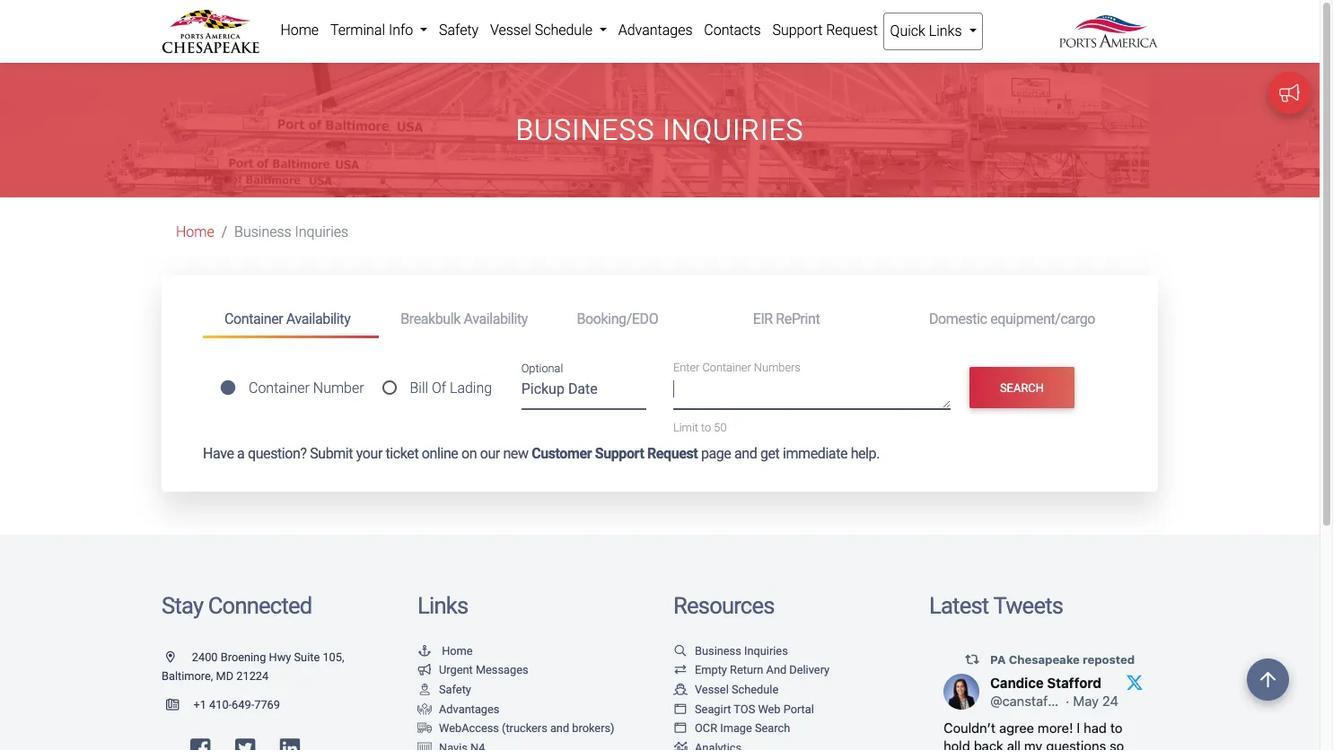 Task type: vqa. For each thing, say whether or not it's contained in the screenshot.
FULL
no



Task type: locate. For each thing, give the bounding box(es) containing it.
safety down 'urgent'
[[439, 683, 471, 697]]

1 horizontal spatial business
[[516, 113, 655, 147]]

0 vertical spatial search
[[1000, 381, 1044, 395]]

0 horizontal spatial vessel schedule link
[[484, 13, 613, 48]]

baltimore,
[[162, 670, 213, 684]]

2 vertical spatial business
[[695, 644, 741, 658]]

0 vertical spatial safety
[[439, 22, 479, 39]]

have a question? submit your ticket online on our new customer support request page and get immediate help.
[[203, 445, 880, 462]]

ticket
[[386, 445, 419, 462]]

21224
[[236, 670, 269, 684]]

2 vertical spatial container
[[249, 380, 310, 397]]

1 vertical spatial search
[[755, 722, 790, 735]]

support right customer
[[595, 445, 644, 462]]

advantages up webaccess
[[439, 703, 499, 716]]

home inside 'link'
[[280, 22, 319, 39]]

container right enter
[[702, 361, 751, 375]]

business
[[516, 113, 655, 147], [234, 224, 291, 241], [695, 644, 741, 658]]

0 horizontal spatial schedule
[[535, 22, 592, 39]]

safety right info
[[439, 22, 479, 39]]

brokers)
[[572, 722, 615, 735]]

0 vertical spatial home link
[[275, 13, 325, 48]]

links
[[929, 22, 962, 39], [417, 593, 468, 620]]

user hard hat image
[[417, 685, 432, 697]]

container number
[[249, 380, 364, 397]]

1 vertical spatial advantages link
[[417, 703, 499, 716]]

request
[[826, 22, 878, 39], [647, 445, 698, 462]]

649-
[[232, 698, 254, 712]]

md
[[216, 670, 233, 684]]

new
[[503, 445, 528, 462]]

vessel schedule
[[490, 22, 596, 39], [695, 683, 778, 697]]

safety link down 'urgent'
[[417, 683, 471, 697]]

1 horizontal spatial home link
[[275, 13, 325, 48]]

advantages link up webaccess
[[417, 703, 499, 716]]

home link
[[275, 13, 325, 48], [176, 224, 214, 241], [417, 644, 473, 658]]

1 vertical spatial support
[[595, 445, 644, 462]]

0 vertical spatial request
[[826, 22, 878, 39]]

0 vertical spatial support
[[772, 22, 823, 39]]

2 horizontal spatial home link
[[417, 644, 473, 658]]

vessel
[[490, 22, 531, 39], [695, 683, 729, 697]]

request down limit
[[647, 445, 698, 462]]

1 vertical spatial home
[[176, 224, 214, 241]]

2 vertical spatial home link
[[417, 644, 473, 658]]

webaccess (truckers and brokers) link
[[417, 722, 615, 735]]

105,
[[323, 651, 344, 664]]

container
[[224, 310, 283, 327], [702, 361, 751, 375], [249, 380, 310, 397]]

map marker alt image
[[166, 653, 189, 664]]

page
[[701, 445, 731, 462]]

0 vertical spatial home
[[280, 22, 319, 39]]

1 horizontal spatial search
[[1000, 381, 1044, 395]]

search down the web
[[755, 722, 790, 735]]

container left number
[[249, 380, 310, 397]]

2400 broening hwy suite 105, baltimore, md 21224 link
[[162, 651, 344, 684]]

1 horizontal spatial availability
[[464, 310, 528, 327]]

and
[[734, 445, 757, 462], [550, 722, 569, 735]]

1 vertical spatial business inquiries
[[234, 224, 348, 241]]

availability right breakbulk
[[464, 310, 528, 327]]

1 horizontal spatial home
[[280, 22, 319, 39]]

safety link for terminal info link
[[433, 13, 484, 48]]

2400
[[192, 651, 218, 664]]

1 horizontal spatial request
[[826, 22, 878, 39]]

equipment/cargo
[[990, 310, 1095, 327]]

bullhorn image
[[417, 666, 432, 677]]

business inquiries link
[[673, 644, 788, 658]]

0 horizontal spatial home link
[[176, 224, 214, 241]]

0 horizontal spatial availability
[[286, 310, 350, 327]]

safety
[[439, 22, 479, 39], [439, 683, 471, 697]]

1 horizontal spatial links
[[929, 22, 962, 39]]

domestic equipment/cargo
[[929, 310, 1095, 327]]

terminal info
[[330, 22, 417, 39]]

urgent messages link
[[417, 664, 528, 677]]

1 vertical spatial business
[[234, 224, 291, 241]]

search
[[1000, 381, 1044, 395], [755, 722, 790, 735]]

home link for urgent messages link
[[417, 644, 473, 658]]

advantages link left contacts
[[613, 13, 698, 48]]

support right contacts
[[772, 22, 823, 39]]

0 vertical spatial links
[[929, 22, 962, 39]]

web
[[758, 703, 781, 716]]

1 vertical spatial links
[[417, 593, 468, 620]]

1 horizontal spatial and
[[734, 445, 757, 462]]

request left quick
[[826, 22, 878, 39]]

1 availability from the left
[[286, 310, 350, 327]]

1 vertical spatial safety link
[[417, 683, 471, 697]]

and
[[766, 664, 787, 677]]

1 horizontal spatial vessel schedule
[[695, 683, 778, 697]]

search image
[[673, 646, 688, 658]]

seagirt tos web portal link
[[673, 703, 814, 716]]

search down domestic equipment/cargo link
[[1000, 381, 1044, 395]]

container up container number at the bottom left of page
[[224, 310, 283, 327]]

2400 broening hwy suite 105, baltimore, md 21224
[[162, 651, 344, 684]]

1 vertical spatial home link
[[176, 224, 214, 241]]

availability up container number at the bottom left of page
[[286, 310, 350, 327]]

1 safety from the top
[[439, 22, 479, 39]]

0 horizontal spatial home
[[176, 224, 214, 241]]

0 horizontal spatial search
[[755, 722, 790, 735]]

0 horizontal spatial vessel
[[490, 22, 531, 39]]

exchange image
[[673, 666, 688, 677]]

0 vertical spatial safety link
[[433, 13, 484, 48]]

safety link right info
[[433, 13, 484, 48]]

0 horizontal spatial request
[[647, 445, 698, 462]]

ocr image search link
[[673, 722, 790, 735]]

0 horizontal spatial links
[[417, 593, 468, 620]]

anchor image
[[417, 646, 432, 658]]

booking/edo link
[[555, 303, 731, 336]]

0 horizontal spatial advantages
[[439, 703, 499, 716]]

0 vertical spatial vessel schedule
[[490, 22, 596, 39]]

advantages
[[618, 22, 693, 39], [439, 703, 499, 716]]

50
[[714, 421, 727, 434]]

safety link
[[433, 13, 484, 48], [417, 683, 471, 697]]

advantages left contacts
[[618, 22, 693, 39]]

support request link
[[767, 13, 884, 48]]

1 vertical spatial vessel
[[695, 683, 729, 697]]

of
[[432, 380, 446, 397]]

numbers
[[754, 361, 801, 375]]

schedule
[[535, 22, 592, 39], [732, 683, 778, 697]]

1 vertical spatial schedule
[[732, 683, 778, 697]]

limit to 50
[[673, 421, 727, 434]]

info
[[389, 22, 413, 39]]

1 vertical spatial and
[[550, 722, 569, 735]]

links up anchor icon
[[417, 593, 468, 620]]

enter
[[673, 361, 700, 375]]

+1 410-649-7769 link
[[162, 698, 280, 712]]

container availability link
[[203, 303, 379, 339]]

and left get on the right bottom
[[734, 445, 757, 462]]

empty
[[695, 664, 727, 677]]

and left the brokers)
[[550, 722, 569, 735]]

facebook square image
[[190, 738, 210, 750]]

availability
[[286, 310, 350, 327], [464, 310, 528, 327]]

0 vertical spatial advantages
[[618, 22, 693, 39]]

1 vertical spatial advantages
[[439, 703, 499, 716]]

0 horizontal spatial business
[[234, 224, 291, 241]]

seagirt
[[695, 703, 731, 716]]

0 horizontal spatial support
[[595, 445, 644, 462]]

0 vertical spatial container
[[224, 310, 283, 327]]

1 horizontal spatial vessel schedule link
[[673, 683, 778, 697]]

410-
[[209, 698, 232, 712]]

support
[[772, 22, 823, 39], [595, 445, 644, 462]]

2 safety from the top
[[439, 683, 471, 697]]

empty return and delivery link
[[673, 664, 830, 677]]

1 vertical spatial safety
[[439, 683, 471, 697]]

container for container availability
[[224, 310, 283, 327]]

1 horizontal spatial advantages link
[[613, 13, 698, 48]]

+1 410-649-7769
[[193, 698, 280, 712]]

inquiries
[[663, 113, 804, 147], [295, 224, 348, 241], [744, 644, 788, 658]]

0 vertical spatial schedule
[[535, 22, 592, 39]]

2 vertical spatial home
[[442, 644, 473, 658]]

domestic equipment/cargo link
[[908, 303, 1117, 336]]

empty return and delivery
[[695, 664, 830, 677]]

container inside container availability link
[[224, 310, 283, 327]]

0 vertical spatial vessel schedule link
[[484, 13, 613, 48]]

links right quick
[[929, 22, 962, 39]]

2 vertical spatial business inquiries
[[695, 644, 788, 658]]

1 horizontal spatial advantages
[[618, 22, 693, 39]]

links inside quick links link
[[929, 22, 962, 39]]

2 availability from the left
[[464, 310, 528, 327]]

latest tweets
[[929, 593, 1063, 620]]

0 horizontal spatial vessel schedule
[[490, 22, 596, 39]]

return
[[730, 664, 763, 677]]

0 vertical spatial business
[[516, 113, 655, 147]]

support request
[[772, 22, 878, 39]]

phone office image
[[166, 700, 193, 712]]

home
[[280, 22, 319, 39], [176, 224, 214, 241], [442, 644, 473, 658]]

booking/edo
[[577, 310, 658, 327]]

0 vertical spatial vessel
[[490, 22, 531, 39]]

ocr
[[695, 722, 717, 735]]

tweets
[[993, 593, 1063, 620]]

our
[[480, 445, 500, 462]]



Task type: describe. For each thing, give the bounding box(es) containing it.
container storage image
[[417, 743, 432, 750]]

number
[[313, 380, 364, 397]]

online
[[422, 445, 458, 462]]

urgent messages
[[439, 664, 528, 677]]

webaccess (truckers and brokers)
[[439, 722, 615, 735]]

7769
[[254, 698, 280, 712]]

1 vertical spatial inquiries
[[295, 224, 348, 241]]

quick links link
[[884, 13, 983, 50]]

eir reprint link
[[731, 303, 908, 336]]

breakbulk availability link
[[379, 303, 555, 336]]

latest
[[929, 593, 989, 620]]

eir
[[753, 310, 773, 327]]

resources
[[673, 593, 774, 620]]

0 vertical spatial business inquiries
[[516, 113, 804, 147]]

contacts
[[704, 22, 761, 39]]

0 vertical spatial inquiries
[[663, 113, 804, 147]]

reprint
[[776, 310, 820, 327]]

on
[[461, 445, 477, 462]]

safety link for urgent messages link
[[417, 683, 471, 697]]

portal
[[783, 703, 814, 716]]

urgent
[[439, 664, 473, 677]]

limit
[[673, 421, 698, 434]]

suite
[[294, 651, 320, 664]]

bill
[[410, 380, 428, 397]]

breakbulk
[[401, 310, 460, 327]]

eir reprint
[[753, 310, 820, 327]]

connected
[[208, 593, 312, 620]]

terminal info link
[[325, 13, 433, 48]]

availability for breakbulk availability
[[464, 310, 528, 327]]

0 vertical spatial and
[[734, 445, 757, 462]]

question?
[[248, 445, 307, 462]]

domestic
[[929, 310, 987, 327]]

your
[[356, 445, 382, 462]]

optional
[[521, 362, 563, 375]]

immediate
[[783, 445, 848, 462]]

stay connected
[[162, 593, 312, 620]]

twitter square image
[[235, 738, 255, 750]]

home link for terminal info link
[[275, 13, 325, 48]]

customer
[[532, 445, 592, 462]]

1 horizontal spatial support
[[772, 22, 823, 39]]

home for middle home 'link'
[[176, 224, 214, 241]]

messages
[[476, 664, 528, 677]]

0 horizontal spatial advantages link
[[417, 703, 499, 716]]

hwy
[[269, 651, 291, 664]]

seagirt tos web portal
[[695, 703, 814, 716]]

quick
[[890, 22, 925, 39]]

2 horizontal spatial home
[[442, 644, 473, 658]]

1 horizontal spatial schedule
[[732, 683, 778, 697]]

2 horizontal spatial business
[[695, 644, 741, 658]]

truck container image
[[417, 724, 432, 735]]

safety inside "link"
[[439, 22, 479, 39]]

home for terminal info link home 'link'
[[280, 22, 319, 39]]

1 horizontal spatial vessel
[[695, 683, 729, 697]]

enter container numbers
[[673, 361, 801, 375]]

Enter Container Numbers text field
[[673, 379, 950, 409]]

ocr image search
[[695, 722, 790, 735]]

container availability
[[224, 310, 350, 327]]

search inside button
[[1000, 381, 1044, 395]]

(truckers
[[502, 722, 547, 735]]

webaccess
[[439, 722, 499, 735]]

ship image
[[673, 685, 688, 697]]

Optional text field
[[521, 374, 646, 410]]

get
[[760, 445, 780, 462]]

1 vertical spatial vessel schedule
[[695, 683, 778, 697]]

to
[[701, 421, 711, 434]]

contacts link
[[698, 13, 767, 48]]

2 vertical spatial inquiries
[[744, 644, 788, 658]]

bill of lading
[[410, 380, 492, 397]]

1 vertical spatial vessel schedule link
[[673, 683, 778, 697]]

browser image
[[673, 724, 688, 735]]

hand receiving image
[[417, 704, 432, 716]]

broening
[[221, 651, 266, 664]]

0 horizontal spatial and
[[550, 722, 569, 735]]

terminal
[[330, 22, 385, 39]]

submit
[[310, 445, 353, 462]]

1 vertical spatial container
[[702, 361, 751, 375]]

go to top image
[[1247, 659, 1289, 701]]

quick links
[[890, 22, 965, 39]]

help.
[[851, 445, 880, 462]]

+1
[[193, 698, 206, 712]]

0 vertical spatial advantages link
[[613, 13, 698, 48]]

1 vertical spatial request
[[647, 445, 698, 462]]

analytics image
[[673, 743, 688, 750]]

delivery
[[789, 664, 830, 677]]

stay
[[162, 593, 203, 620]]

linkedin image
[[280, 738, 300, 750]]

a
[[237, 445, 245, 462]]

container for container number
[[249, 380, 310, 397]]

availability for container availability
[[286, 310, 350, 327]]

tos
[[734, 703, 755, 716]]

lading
[[450, 380, 492, 397]]

image
[[720, 722, 752, 735]]

browser image
[[673, 704, 688, 716]]

customer support request link
[[532, 445, 698, 462]]

search button
[[969, 367, 1075, 409]]



